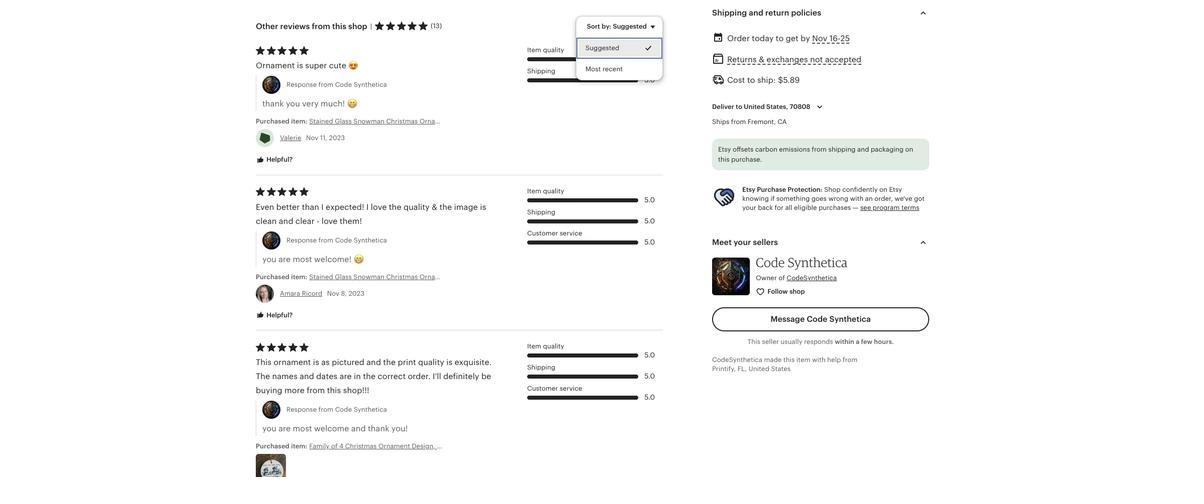 Task type: vqa. For each thing, say whether or not it's contained in the screenshot.
the bottom Response from Code Synthetica
yes



Task type: describe. For each thing, give the bounding box(es) containing it.
terms
[[902, 204, 920, 212]]

to for ship:
[[748, 75, 756, 85]]

emissions
[[780, 146, 811, 153]]

states
[[772, 366, 791, 373]]

responds
[[805, 338, 834, 346]]

most
[[586, 65, 601, 73]]

😍
[[349, 61, 359, 71]]

code for this ornament is as pictured and the print quality is exquisite. the names and dates are in the correct order. i'll definitely be buying more from this shop!!!
[[335, 406, 352, 414]]

amara ricord link
[[280, 290, 322, 298]]

3 5.0 from the top
[[645, 196, 655, 204]]

1 i from the left
[[321, 202, 324, 212]]

shipping for this ornament is as pictured and the print quality is exquisite. the names and dates are in the correct order. i'll definitely be buying more from this shop!!!
[[528, 364, 556, 372]]

response for welcome
[[287, 406, 317, 414]]

goes
[[812, 195, 827, 203]]

ships from fremont, ca
[[713, 118, 787, 126]]

0 vertical spatial shop
[[349, 22, 368, 31]]

cost
[[728, 75, 746, 85]]

2 horizontal spatial to
[[776, 34, 784, 43]]

from up much!
[[319, 81, 334, 89]]

shipping for ornament is super cute 😍
[[528, 67, 556, 75]]

sort by: suggested
[[587, 22, 647, 30]]

made
[[765, 356, 782, 364]]

few
[[862, 338, 873, 346]]

0 horizontal spatial love
[[322, 217, 338, 226]]

from inside "codesynthetica made this item with help from printify, fl, united states"
[[843, 356, 858, 364]]

offsets
[[733, 146, 754, 153]]

-
[[317, 217, 320, 226]]

and inside dropdown button
[[749, 8, 764, 18]]

customer service for this ornament is as pictured and the print quality is exquisite. the names and dates are in the correct order. i'll definitely be buying more from this shop!!!
[[528, 385, 583, 393]]

exquisite.
[[455, 358, 492, 368]]

welcome!
[[314, 255, 352, 264]]

ship:
[[758, 75, 776, 85]]

response from code synthetica for much!
[[287, 81, 387, 89]]

usually
[[781, 338, 803, 346]]

70808
[[790, 103, 811, 111]]

suggested button
[[577, 38, 663, 59]]

synthetica inside "code synthetica owner of codesynthetica"
[[788, 255, 848, 271]]

0 vertical spatial thank
[[263, 99, 284, 109]]

shipping inside dropdown button
[[713, 8, 747, 18]]

recent
[[603, 65, 623, 73]]

purchased for you are most welcome! 😁
[[256, 273, 290, 281]]

follow shop
[[768, 288, 806, 296]]

got
[[915, 195, 925, 203]]

ornament is super cute 😍
[[256, 61, 359, 71]]

the up correct
[[383, 358, 396, 368]]

meet
[[713, 238, 732, 248]]

within
[[835, 338, 855, 346]]

ricord
[[302, 290, 322, 298]]

much!
[[321, 99, 345, 109]]

from up welcome! at left
[[319, 237, 334, 244]]

etsy for etsy offsets carbon emissions from shipping and packaging on this purchase.
[[719, 146, 732, 153]]

see
[[861, 204, 872, 212]]

by
[[801, 34, 811, 43]]

most for welcome!
[[293, 255, 312, 264]]

by:
[[602, 22, 612, 30]]

is up "definitely"
[[447, 358, 453, 368]]

buying
[[256, 386, 283, 396]]

the right in
[[363, 372, 376, 382]]

purchased item: for thank you very much! 😁
[[256, 118, 309, 125]]

you are most welcome and thank you!
[[263, 424, 408, 434]]

program
[[873, 204, 900, 212]]

11,
[[320, 134, 327, 142]]

be
[[482, 372, 491, 382]]

valerie nov 11, 2023
[[280, 134, 345, 142]]

message code synthetica
[[771, 315, 871, 324]]

you!
[[392, 424, 408, 434]]

to for united
[[736, 103, 743, 111]]

code inside button
[[807, 315, 828, 324]]

8 5.0 from the top
[[645, 394, 655, 402]]

etsy purchase protection:
[[743, 186, 823, 194]]

synthetica for ornament is super cute 😍
[[354, 81, 387, 89]]

nov 16-25 button
[[813, 31, 850, 46]]

are for dates
[[279, 424, 291, 434]]

purchased item: for you are most welcome! 😁
[[256, 273, 309, 281]]

codesynthetica inside "codesynthetica made this item with help from printify, fl, united states"
[[713, 356, 763, 364]]

the right expected!
[[389, 202, 402, 212]]

shipping and return policies
[[713, 8, 822, 18]]

ornament
[[274, 358, 311, 368]]

help
[[828, 356, 842, 364]]

very
[[302, 99, 319, 109]]

the left image
[[440, 202, 452, 212]]

deliver
[[713, 103, 735, 111]]

even
[[256, 202, 274, 212]]

from right ships
[[732, 118, 747, 126]]

is left super
[[297, 61, 303, 71]]

codesynthetica inside "code synthetica owner of codesynthetica"
[[787, 275, 837, 282]]

valerie
[[280, 134, 301, 142]]

response for much!
[[287, 81, 317, 89]]

states,
[[767, 103, 789, 111]]

you are most welcome! 😁
[[263, 255, 364, 264]]

them!
[[340, 217, 362, 226]]

suggested inside 'dropdown button'
[[613, 22, 647, 30]]

quality for even better than i expected! i love the quality & the image is clean and clear - love them!
[[543, 188, 565, 195]]

and up more
[[300, 372, 314, 382]]

for
[[775, 204, 784, 212]]

are for and
[[279, 255, 291, 264]]

quality inside this ornament is as pictured and the print quality is exquisite. the names and dates are in the correct order. i'll definitely be buying more from this shop!!!
[[418, 358, 445, 368]]

1 horizontal spatial love
[[371, 202, 387, 212]]

7 5.0 from the top
[[645, 373, 655, 381]]

on inside shop confidently on etsy knowing if something goes wrong with an order, we've got your back for all eligible purchases —
[[880, 186, 888, 194]]

customer for this ornament is as pictured and the print quality is exquisite. the names and dates are in the correct order. i'll definitely be buying more from this shop!!!
[[528, 385, 558, 393]]

sort
[[587, 22, 601, 30]]

follow
[[768, 288, 788, 296]]

this inside etsy offsets carbon emissions from shipping and packaging on this purchase.
[[719, 156, 730, 163]]

accepted
[[826, 55, 862, 64]]

1 horizontal spatial thank
[[368, 424, 390, 434]]

pictured
[[332, 358, 365, 368]]

clean
[[256, 217, 277, 226]]

your inside shop confidently on etsy knowing if something goes wrong with an order, we've got your back for all eligible purchases —
[[743, 204, 757, 212]]

|
[[371, 23, 372, 30]]

code for ornament is super cute 😍
[[335, 81, 352, 89]]

this for this ornament is as pictured and the print quality is exquisite. the names and dates are in the correct order. i'll definitely be buying more from this shop!!!
[[256, 358, 272, 368]]

most recent
[[586, 65, 623, 73]]

this ornament is as pictured and the print quality is exquisite. the names and dates are in the correct order. i'll definitely be buying more from this shop!!!
[[256, 358, 492, 396]]

amara ricord nov 8, 2023
[[280, 290, 365, 298]]

etsy offsets carbon emissions from shipping and packaging on this purchase.
[[719, 146, 914, 163]]

better
[[277, 202, 300, 212]]

image
[[454, 202, 478, 212]]

fremont,
[[748, 118, 776, 126]]

message
[[771, 315, 805, 324]]

code inside "code synthetica owner of codesynthetica"
[[756, 255, 785, 271]]

exchanges
[[767, 55, 809, 64]]

suggested inside button
[[586, 44, 620, 52]]

not
[[811, 55, 824, 64]]

as
[[322, 358, 330, 368]]

helpful? button for you
[[248, 307, 300, 325]]

protection:
[[788, 186, 823, 194]]

item quality for this ornament is as pictured and the print quality is exquisite. the names and dates are in the correct order. i'll definitely be buying more from this shop!!!
[[528, 343, 565, 351]]

25
[[841, 34, 850, 43]]

1 vertical spatial nov
[[306, 134, 319, 142]]

code for even better than i expected! i love the quality & the image is clean and clear - love them!
[[335, 237, 352, 244]]

something
[[777, 195, 810, 203]]

see program terms
[[861, 204, 920, 212]]

from inside etsy offsets carbon emissions from shipping and packaging on this purchase.
[[812, 146, 827, 153]]

synthetica for even better than i expected! i love the quality & the image is clean and clear - love them!
[[354, 237, 387, 244]]

dates
[[317, 372, 338, 382]]

purchased for thank you very much! 😁
[[256, 118, 290, 125]]

is left as
[[313, 358, 319, 368]]

shop
[[825, 186, 841, 194]]

this inside "codesynthetica made this item with help from printify, fl, united states"
[[784, 356, 795, 364]]

policies
[[792, 8, 822, 18]]

with inside shop confidently on etsy knowing if something goes wrong with an order, we've got your back for all eligible purchases —
[[851, 195, 864, 203]]

this for this seller usually responds within a few hours.
[[748, 338, 761, 346]]

item for ornament is super cute 😍
[[528, 46, 542, 54]]

order today to get by nov 16-25
[[728, 34, 850, 43]]

super
[[305, 61, 327, 71]]



Task type: locate. For each thing, give the bounding box(es) containing it.
0 vertical spatial response
[[287, 81, 317, 89]]

customer for even better than i expected! i love the quality & the image is clean and clear - love them!
[[528, 230, 558, 237]]

0 vertical spatial item:
[[291, 118, 308, 125]]

2 vertical spatial response from code synthetica
[[287, 406, 387, 414]]

purchased for you are most welcome and thank you!
[[256, 443, 290, 451]]

codesynthetica up fl, on the right bottom of the page
[[713, 356, 763, 364]]

& inside button
[[759, 55, 765, 64]]

purchased item: up amara
[[256, 273, 309, 281]]

1 horizontal spatial codesynthetica
[[787, 275, 837, 282]]

item: for welcome
[[291, 443, 308, 451]]

is right image
[[480, 202, 486, 212]]

response for welcome!
[[287, 237, 317, 244]]

etsy for etsy purchase protection:
[[743, 186, 756, 194]]

2023 right 8,
[[349, 290, 365, 298]]

1 vertical spatial this
[[256, 358, 272, 368]]

0 vertical spatial suggested
[[613, 22, 647, 30]]

shipping and return policies button
[[704, 1, 939, 25]]

1 vertical spatial item:
[[291, 273, 308, 281]]

0 vertical spatial united
[[744, 103, 765, 111]]

etsy up knowing
[[743, 186, 756, 194]]

3 purchased from the top
[[256, 443, 290, 451]]

0 horizontal spatial on
[[880, 186, 888, 194]]

most recent button
[[577, 59, 663, 80]]

helpful? for you
[[265, 312, 293, 319]]

you down clean
[[263, 255, 277, 264]]

a
[[856, 338, 860, 346]]

1 most from the top
[[293, 255, 312, 264]]

your down knowing
[[743, 204, 757, 212]]

0 horizontal spatial &
[[432, 202, 438, 212]]

1 vertical spatial item
[[528, 188, 542, 195]]

codesynthetica up follow shop in the right bottom of the page
[[787, 275, 837, 282]]

item: down you are most welcome and thank you! at the bottom of page
[[291, 443, 308, 451]]

most left welcome! at left
[[293, 255, 312, 264]]

0 vertical spatial helpful?
[[265, 156, 293, 164]]

customer service for even better than i expected! i love the quality & the image is clean and clear - love them!
[[528, 230, 583, 237]]

1 vertical spatial you
[[263, 255, 277, 264]]

to left "get"
[[776, 34, 784, 43]]

2 item quality from the top
[[528, 188, 565, 195]]

—
[[853, 204, 859, 212]]

response from code synthetica up welcome! at left
[[287, 237, 387, 244]]

synthetica down even better than i expected! i love the quality & the image is clean and clear - love them!
[[354, 237, 387, 244]]

today
[[752, 34, 774, 43]]

1 vertical spatial with
[[813, 356, 826, 364]]

are
[[279, 255, 291, 264], [340, 372, 352, 382], [279, 424, 291, 434]]

response down more
[[287, 406, 317, 414]]

1 helpful? button from the top
[[248, 151, 300, 169]]

code up responds
[[807, 315, 828, 324]]

code down them!
[[335, 237, 352, 244]]

to inside "dropdown button"
[[736, 103, 743, 111]]

united inside "codesynthetica made this item with help from printify, fl, united states"
[[749, 366, 770, 373]]

0 vertical spatial nov
[[813, 34, 828, 43]]

1 vertical spatial shop
[[790, 288, 806, 296]]

suggested right by:
[[613, 22, 647, 30]]

with up —
[[851, 195, 864, 203]]

1 horizontal spatial on
[[906, 146, 914, 153]]

1 response from code synthetica from the top
[[287, 81, 387, 89]]

1 horizontal spatial etsy
[[743, 186, 756, 194]]

0 vertical spatial are
[[279, 255, 291, 264]]

0 vertical spatial helpful? button
[[248, 151, 300, 169]]

synthetica down the 😍
[[354, 81, 387, 89]]

order,
[[875, 195, 894, 203]]

codesynthetica made this item with help from printify, fl, united states
[[713, 356, 858, 373]]

2 purchased item: from the top
[[256, 273, 309, 281]]

0 vertical spatial &
[[759, 55, 765, 64]]

0 vertical spatial you
[[286, 99, 300, 109]]

helpful? down amara
[[265, 312, 293, 319]]

from right reviews
[[312, 22, 330, 31]]

is inside even better than i expected! i love the quality & the image is clean and clear - love them!
[[480, 202, 486, 212]]

follow shop link
[[749, 283, 814, 302]]

correct
[[378, 372, 406, 382]]

item
[[797, 356, 811, 364]]

on up order,
[[880, 186, 888, 194]]

6 5.0 from the top
[[645, 352, 655, 360]]

0 horizontal spatial i
[[321, 202, 324, 212]]

1 horizontal spatial i
[[367, 202, 369, 212]]

and
[[749, 8, 764, 18], [858, 146, 870, 153], [279, 217, 294, 226], [367, 358, 381, 368], [300, 372, 314, 382], [351, 424, 366, 434]]

customer
[[528, 230, 558, 237], [528, 385, 558, 393]]

helpful? button
[[248, 151, 300, 169], [248, 307, 300, 325]]

with inside "codesynthetica made this item with help from printify, fl, united states"
[[813, 356, 826, 364]]

fl,
[[738, 366, 747, 373]]

1 vertical spatial response from code synthetica
[[287, 237, 387, 244]]

2 service from the top
[[560, 385, 583, 393]]

0 vertical spatial item
[[528, 46, 542, 54]]

helpful? for thank
[[265, 156, 293, 164]]

1 vertical spatial service
[[560, 385, 583, 393]]

etsy inside shop confidently on etsy knowing if something goes wrong with an order, we've got your back for all eligible purchases —
[[890, 186, 903, 194]]

2 5.0 from the top
[[645, 76, 655, 84]]

than
[[302, 202, 319, 212]]

helpful? button for thank
[[248, 151, 300, 169]]

item: up amara ricord link
[[291, 273, 308, 281]]

0 horizontal spatial nov
[[306, 134, 319, 142]]

shop left |
[[349, 22, 368, 31]]

1 vertical spatial on
[[880, 186, 888, 194]]

ships
[[713, 118, 730, 126]]

response from code synthetica down cute
[[287, 81, 387, 89]]

3 response from the top
[[287, 406, 317, 414]]

this up states
[[784, 356, 795, 364]]

this left purchase.
[[719, 156, 730, 163]]

and right shipping
[[858, 146, 870, 153]]

thank left 'you!'
[[368, 424, 390, 434]]

1 vertical spatial suggested
[[586, 44, 620, 52]]

response down the ornament is super cute 😍
[[287, 81, 317, 89]]

2 vertical spatial purchased item:
[[256, 443, 309, 451]]

are inside this ornament is as pictured and the print quality is exquisite. the names and dates are in the correct order. i'll definitely be buying more from this shop!!!
[[340, 372, 352, 382]]

3 item quality from the top
[[528, 343, 565, 351]]

1 vertical spatial purchased item:
[[256, 273, 309, 281]]

1 vertical spatial are
[[340, 372, 352, 382]]

1 vertical spatial response
[[287, 237, 317, 244]]

on right the packaging
[[906, 146, 914, 153]]

2 vertical spatial item
[[528, 343, 542, 351]]

nov right by
[[813, 34, 828, 43]]

codesynthetica
[[787, 275, 837, 282], [713, 356, 763, 364]]

1 vertical spatial customer service
[[528, 385, 583, 393]]

0 vertical spatial your
[[743, 204, 757, 212]]

etsy inside etsy offsets carbon emissions from shipping and packaging on this purchase.
[[719, 146, 732, 153]]

definitely
[[444, 372, 480, 382]]

2 vertical spatial nov
[[327, 290, 340, 298]]

see program terms link
[[861, 204, 920, 212]]

meet your sellers button
[[704, 231, 939, 255]]

purchases
[[819, 204, 852, 212]]

you for ornament
[[263, 424, 277, 434]]

ornament
[[256, 61, 295, 71]]

5 5.0 from the top
[[645, 238, 655, 247]]

2 helpful? button from the top
[[248, 307, 300, 325]]

1 item: from the top
[[291, 118, 308, 125]]

your right 'meet'
[[734, 238, 752, 248]]

shipping
[[713, 8, 747, 18], [528, 67, 556, 75], [528, 209, 556, 216], [528, 364, 556, 372]]

0 horizontal spatial etsy
[[719, 146, 732, 153]]

confidently
[[843, 186, 878, 194]]

item: for much!
[[291, 118, 308, 125]]

from inside this ornament is as pictured and the print quality is exquisite. the names and dates are in the correct order. i'll definitely be buying more from this shop!!!
[[307, 386, 325, 396]]

synthetica inside button
[[830, 315, 871, 324]]

menu
[[576, 16, 663, 81]]

2 horizontal spatial etsy
[[890, 186, 903, 194]]

0 vertical spatial love
[[371, 202, 387, 212]]

0 horizontal spatial thank
[[263, 99, 284, 109]]

this
[[332, 22, 347, 31], [719, 156, 730, 163], [784, 356, 795, 364], [327, 386, 341, 396]]

2 purchased from the top
[[256, 273, 290, 281]]

quality inside even better than i expected! i love the quality & the image is clean and clear - love them!
[[404, 202, 430, 212]]

purchased up amara
[[256, 273, 290, 281]]

16-
[[830, 34, 841, 43]]

purchased item: for you are most welcome and thank you!
[[256, 443, 309, 451]]

2 vertical spatial response
[[287, 406, 317, 414]]

3 item: from the top
[[291, 443, 308, 451]]

are up amara
[[279, 255, 291, 264]]

code up owner
[[756, 255, 785, 271]]

0 vertical spatial customer
[[528, 230, 558, 237]]

packaging
[[871, 146, 904, 153]]

menu containing suggested
[[576, 16, 663, 81]]

hours.
[[875, 338, 894, 346]]

united
[[744, 103, 765, 111], [749, 366, 770, 373]]

you up view details of this review photo by jessica
[[263, 424, 277, 434]]

with left help
[[813, 356, 826, 364]]

0 vertical spatial on
[[906, 146, 914, 153]]

etsy left "offsets"
[[719, 146, 732, 153]]

synthetica
[[354, 81, 387, 89], [354, 237, 387, 244], [788, 255, 848, 271], [830, 315, 871, 324], [354, 406, 387, 414]]

1 item quality from the top
[[528, 46, 565, 54]]

0 vertical spatial 2023
[[329, 134, 345, 142]]

wrong
[[829, 195, 849, 203]]

1 vertical spatial item quality
[[528, 188, 565, 195]]

response from code synthetica
[[287, 81, 387, 89], [287, 237, 387, 244], [287, 406, 387, 414]]

quality for ornament is super cute 😍
[[543, 46, 565, 54]]

0 vertical spatial service
[[560, 230, 583, 237]]

0 vertical spatial codesynthetica
[[787, 275, 837, 282]]

purchased item: up valerie link
[[256, 118, 309, 125]]

this down dates
[[327, 386, 341, 396]]

from left shipping
[[812, 146, 827, 153]]

2023 right 11,
[[329, 134, 345, 142]]

response
[[287, 81, 317, 89], [287, 237, 317, 244], [287, 406, 317, 414]]

item: up valerie link
[[291, 118, 308, 125]]

3 purchased item: from the top
[[256, 443, 309, 451]]

1 vertical spatial purchased
[[256, 273, 290, 281]]

1 vertical spatial helpful? button
[[248, 307, 300, 325]]

nov left 8,
[[327, 290, 340, 298]]

message code synthetica button
[[713, 308, 930, 332]]

item quality for ornament is super cute 😍
[[528, 46, 565, 54]]

😁 right welcome! at left
[[354, 255, 364, 264]]

1 vertical spatial 2023
[[349, 290, 365, 298]]

amara
[[280, 290, 300, 298]]

united up ships from fremont, ca
[[744, 103, 765, 111]]

1 vertical spatial to
[[748, 75, 756, 85]]

back
[[759, 204, 774, 212]]

response from code synthetica for welcome
[[287, 406, 387, 414]]

& inside even better than i expected! i love the quality & the image is clean and clear - love them!
[[432, 202, 438, 212]]

😁 for thank you very much! 😁
[[347, 99, 357, 109]]

0 horizontal spatial this
[[256, 358, 272, 368]]

most left welcome
[[293, 424, 312, 434]]

0 horizontal spatial shop
[[349, 22, 368, 31]]

2 helpful? from the top
[[265, 312, 293, 319]]

from right help
[[843, 356, 858, 364]]

1 vertical spatial your
[[734, 238, 752, 248]]

item quality for even better than i expected! i love the quality & the image is clean and clear - love them!
[[528, 188, 565, 195]]

0 horizontal spatial codesynthetica
[[713, 356, 763, 364]]

printify,
[[713, 366, 736, 373]]

and right welcome
[[351, 424, 366, 434]]

1 vertical spatial united
[[749, 366, 770, 373]]

this left |
[[332, 22, 347, 31]]

view details of this review photo by jessica image
[[256, 455, 286, 478]]

2 horizontal spatial nov
[[813, 34, 828, 43]]

2 vertical spatial are
[[279, 424, 291, 434]]

2 vertical spatial item:
[[291, 443, 308, 451]]

1 response from the top
[[287, 81, 317, 89]]

1 horizontal spatial shop
[[790, 288, 806, 296]]

other
[[256, 22, 278, 31]]

4 5.0 from the top
[[645, 217, 655, 225]]

0 horizontal spatial 2023
[[329, 134, 345, 142]]

purchased
[[256, 118, 290, 125], [256, 273, 290, 281], [256, 443, 290, 451]]

synthetica up within
[[830, 315, 871, 324]]

1 vertical spatial &
[[432, 202, 438, 212]]

2 i from the left
[[367, 202, 369, 212]]

even better than i expected! i love the quality & the image is clean and clear - love them!
[[256, 202, 486, 226]]

2 most from the top
[[293, 424, 312, 434]]

shipping for even better than i expected! i love the quality & the image is clean and clear - love them!
[[528, 209, 556, 216]]

item: for welcome!
[[291, 273, 308, 281]]

item for this ornament is as pictured and the print quality is exquisite. the names and dates are in the correct order. i'll definitely be buying more from this shop!!!
[[528, 343, 542, 351]]

service for even better than i expected! i love the quality & the image is clean and clear - love them!
[[560, 230, 583, 237]]

most for welcome
[[293, 424, 312, 434]]

1 vertical spatial customer
[[528, 385, 558, 393]]

2 response from code synthetica from the top
[[287, 237, 387, 244]]

0 vertical spatial to
[[776, 34, 784, 43]]

3 item from the top
[[528, 343, 542, 351]]

1 customer service from the top
[[528, 230, 583, 237]]

1 customer from the top
[[528, 230, 558, 237]]

order.
[[408, 372, 431, 382]]

to right cost
[[748, 75, 756, 85]]

and inside even better than i expected! i love the quality & the image is clean and clear - love them!
[[279, 217, 294, 226]]

0 vertical spatial most
[[293, 255, 312, 264]]

1 vertical spatial codesynthetica
[[713, 356, 763, 364]]

if
[[771, 195, 775, 203]]

from up welcome
[[319, 406, 334, 414]]

quality
[[543, 46, 565, 54], [543, 188, 565, 195], [404, 202, 430, 212], [543, 343, 565, 351], [418, 358, 445, 368]]

shop right follow
[[790, 288, 806, 296]]

order
[[728, 34, 750, 43]]

i right expected!
[[367, 202, 369, 212]]

are up view details of this review photo by jessica
[[279, 424, 291, 434]]

😁 for you are most welcome! 😁
[[354, 255, 364, 264]]

0 horizontal spatial to
[[736, 103, 743, 111]]

united inside "dropdown button"
[[744, 103, 765, 111]]

synthetica for this ornament is as pictured and the print quality is exquisite. the names and dates are in the correct order. i'll definitely be buying more from this shop!!!
[[354, 406, 387, 414]]

all
[[786, 204, 793, 212]]

2 vertical spatial purchased
[[256, 443, 290, 451]]

1 vertical spatial love
[[322, 217, 338, 226]]

and left the return
[[749, 8, 764, 18]]

this
[[748, 338, 761, 346], [256, 358, 272, 368]]

reviews
[[280, 22, 310, 31]]

2 customer from the top
[[528, 385, 558, 393]]

item for even better than i expected! i love the quality & the image is clean and clear - love them!
[[528, 188, 542, 195]]

love right expected!
[[371, 202, 387, 212]]

& right returns
[[759, 55, 765, 64]]

1 horizontal spatial &
[[759, 55, 765, 64]]

1 horizontal spatial this
[[748, 338, 761, 346]]

0 vertical spatial customer service
[[528, 230, 583, 237]]

sellers
[[754, 238, 779, 248]]

1 vertical spatial 😁
[[354, 255, 364, 264]]

item
[[528, 46, 542, 54], [528, 188, 542, 195], [528, 343, 542, 351]]

5.89
[[784, 75, 800, 85]]

0 vertical spatial purchased
[[256, 118, 290, 125]]

are left in
[[340, 372, 352, 382]]

deliver to united states, 70808 button
[[705, 97, 834, 118]]

knowing
[[743, 195, 769, 203]]

etsy up the we've
[[890, 186, 903, 194]]

and up correct
[[367, 358, 381, 368]]

0 vertical spatial response from code synthetica
[[287, 81, 387, 89]]

0 vertical spatial this
[[748, 338, 761, 346]]

1 helpful? from the top
[[265, 156, 293, 164]]

1 horizontal spatial nov
[[327, 290, 340, 298]]

suggested up most recent at top
[[586, 44, 620, 52]]

and inside etsy offsets carbon emissions from shipping and packaging on this purchase.
[[858, 146, 870, 153]]

suggested
[[613, 22, 647, 30], [586, 44, 620, 52]]

2 item: from the top
[[291, 273, 308, 281]]

to right deliver
[[736, 103, 743, 111]]

1 vertical spatial thank
[[368, 424, 390, 434]]

of
[[779, 275, 785, 282]]

this left seller
[[748, 338, 761, 346]]

i right than
[[321, 202, 324, 212]]

0 vertical spatial 😁
[[347, 99, 357, 109]]

your inside dropdown button
[[734, 238, 752, 248]]

1 horizontal spatial with
[[851, 195, 864, 203]]

helpful? down valerie
[[265, 156, 293, 164]]

1 vertical spatial helpful?
[[265, 312, 293, 319]]

shipping
[[829, 146, 856, 153]]

i'll
[[433, 372, 441, 382]]

purchase.
[[732, 156, 763, 163]]

3 response from code synthetica from the top
[[287, 406, 387, 414]]

purchased item: up view details of this review photo by jessica
[[256, 443, 309, 451]]

1 horizontal spatial to
[[748, 75, 756, 85]]

synthetica down shop!!!
[[354, 406, 387, 414]]

thank left very
[[263, 99, 284, 109]]

2 vertical spatial to
[[736, 103, 743, 111]]

we've
[[895, 195, 913, 203]]

nov left 11,
[[306, 134, 319, 142]]

response down clear
[[287, 237, 317, 244]]

item:
[[291, 118, 308, 125], [291, 273, 308, 281], [291, 443, 308, 451]]

1 item from the top
[[528, 46, 542, 54]]

purchased up valerie link
[[256, 118, 290, 125]]

your
[[743, 204, 757, 212], [734, 238, 752, 248]]

code synthetica owner of codesynthetica
[[756, 255, 848, 282]]

get
[[786, 34, 799, 43]]

0 vertical spatial purchased item:
[[256, 118, 309, 125]]

you left very
[[286, 99, 300, 109]]

😁 right much!
[[347, 99, 357, 109]]

love right the -
[[322, 217, 338, 226]]

0 horizontal spatial with
[[813, 356, 826, 364]]

1 purchased from the top
[[256, 118, 290, 125]]

return
[[766, 8, 790, 18]]

helpful? button down amara
[[248, 307, 300, 325]]

seller
[[763, 338, 779, 346]]

1 purchased item: from the top
[[256, 118, 309, 125]]

1 horizontal spatial 2023
[[349, 290, 365, 298]]

2 response from the top
[[287, 237, 317, 244]]

this up the
[[256, 358, 272, 368]]

2 vertical spatial item quality
[[528, 343, 565, 351]]

response from code synthetica up you are most welcome and thank you! at the bottom of page
[[287, 406, 387, 414]]

united down made
[[749, 366, 770, 373]]

on inside etsy offsets carbon emissions from shipping and packaging on this purchase.
[[906, 146, 914, 153]]

service for this ornament is as pictured and the print quality is exquisite. the names and dates are in the correct order. i'll definitely be buying more from this shop!!!
[[560, 385, 583, 393]]

2 customer service from the top
[[528, 385, 583, 393]]

0 vertical spatial item quality
[[528, 46, 565, 54]]

cost to ship: $ 5.89
[[728, 75, 800, 85]]

1 vertical spatial most
[[293, 424, 312, 434]]

you for better
[[263, 255, 277, 264]]

returns & exchanges not accepted button
[[728, 52, 862, 67]]

from down dates
[[307, 386, 325, 396]]

code synthetica image
[[713, 258, 750, 296]]

quality for this ornament is as pictured and the print quality is exquisite. the names and dates are in the correct order. i'll definitely be buying more from this shop!!!
[[543, 343, 565, 351]]

meet your sellers
[[713, 238, 779, 248]]

response from code synthetica for welcome!
[[287, 237, 387, 244]]

2 item from the top
[[528, 188, 542, 195]]

0 vertical spatial with
[[851, 195, 864, 203]]

&
[[759, 55, 765, 64], [432, 202, 438, 212]]

and down better
[[279, 217, 294, 226]]

code up you are most welcome and thank you! at the bottom of page
[[335, 406, 352, 414]]

helpful? button down valerie
[[248, 151, 300, 169]]

this inside this ornament is as pictured and the print quality is exquisite. the names and dates are in the correct order. i'll definitely be buying more from this shop!!!
[[256, 358, 272, 368]]

& left image
[[432, 202, 438, 212]]

1 5.0 from the top
[[645, 55, 655, 63]]

2 vertical spatial you
[[263, 424, 277, 434]]

code down cute
[[335, 81, 352, 89]]

returns & exchanges not accepted
[[728, 55, 862, 64]]

synthetica up codesynthetica link
[[788, 255, 848, 271]]

1 service from the top
[[560, 230, 583, 237]]

this inside this ornament is as pictured and the print quality is exquisite. the names and dates are in the correct order. i'll definitely be buying more from this shop!!!
[[327, 386, 341, 396]]

purchased up view details of this review photo by jessica
[[256, 443, 290, 451]]



